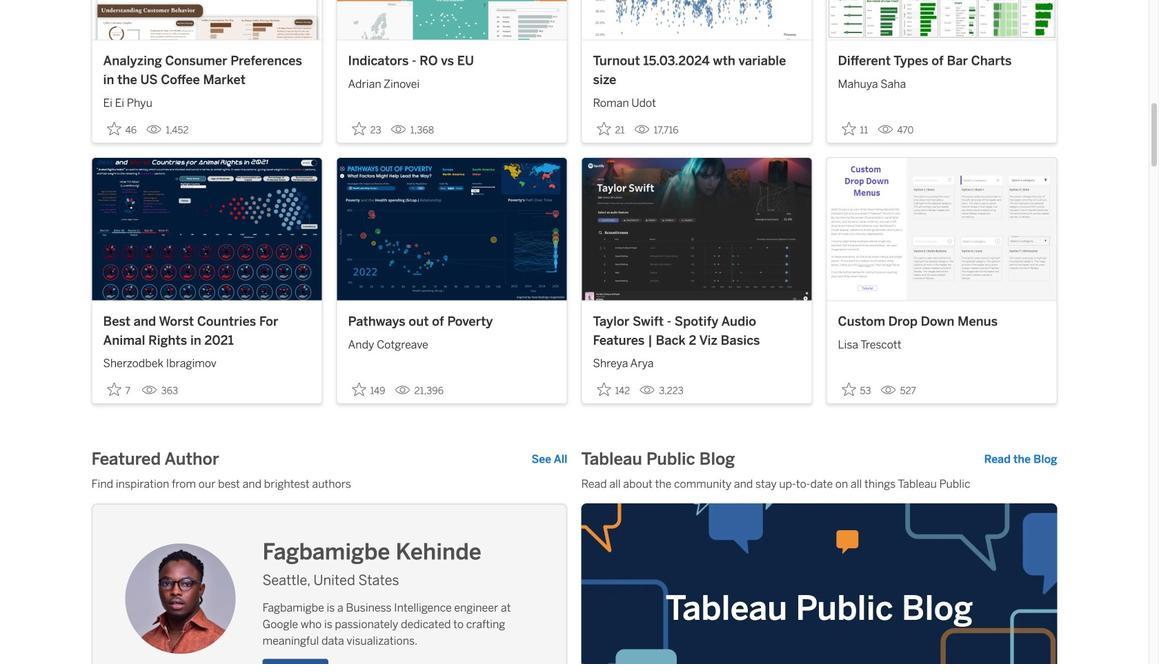 Task type: describe. For each thing, give the bounding box(es) containing it.
featured author: fagbamigbekehinde image
[[125, 544, 236, 654]]

read all about the community and stay up-to-date on all things tableau public element
[[581, 476, 1057, 493]]



Task type: locate. For each thing, give the bounding box(es) containing it.
see all featured authors element
[[532, 451, 567, 468]]

featured author heading
[[91, 448, 219, 470]]

workbook thumbnail image
[[92, 0, 322, 40], [337, 0, 567, 40], [582, 0, 812, 40], [827, 0, 1057, 40], [92, 158, 322, 300], [337, 158, 567, 300], [582, 158, 812, 300], [827, 158, 1057, 300]]

find inspiration from our best and brightest authors element
[[91, 476, 567, 493]]

add favorite image
[[352, 122, 366, 136], [842, 122, 856, 136], [352, 382, 366, 396], [597, 382, 611, 396]]

Add Favorite button
[[103, 118, 141, 140], [348, 118, 385, 140], [593, 118, 629, 140], [838, 118, 872, 140], [103, 378, 136, 401], [348, 378, 389, 401], [593, 378, 634, 401], [838, 378, 875, 401]]

tableau public blog heading
[[581, 448, 735, 470]]

add favorite image
[[107, 122, 121, 136], [597, 122, 611, 136], [107, 382, 121, 396], [842, 382, 856, 396]]



Task type: vqa. For each thing, say whether or not it's contained in the screenshot.
Add Favorite icon related to 1st "Add Favorite" button
no



